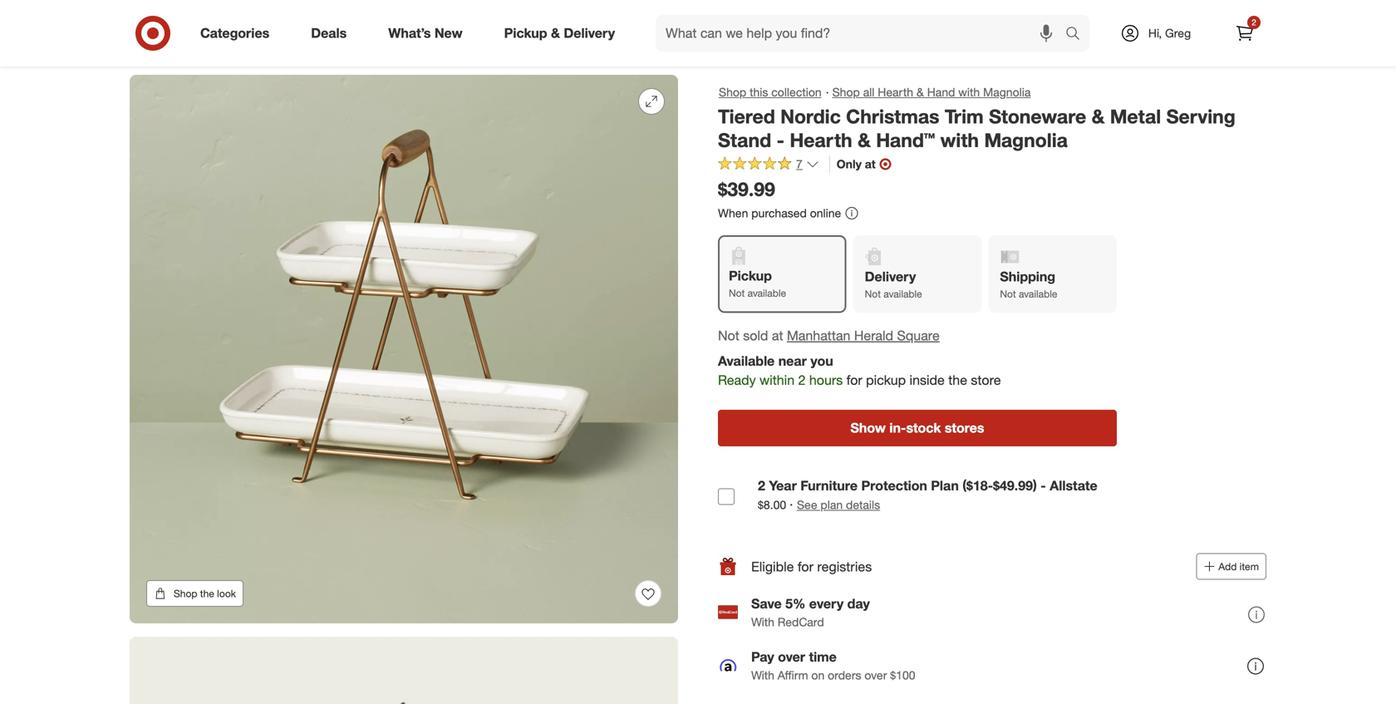 Task type: describe. For each thing, give the bounding box(es) containing it.
you
[[811, 353, 834, 369]]

manhattan
[[787, 327, 851, 344]]

1 horizontal spatial hearth
[[878, 85, 914, 99]]

trim
[[945, 105, 984, 128]]

shop all hearth & hand with magnolia
[[833, 85, 1031, 99]]

store
[[971, 372, 1001, 388]]

- inside '2 year furniture protection plan ($18-$49.99) - allstate $8.00 · see plan details'
[[1041, 477, 1046, 494]]

stores
[[945, 420, 985, 436]]

herald
[[854, 327, 894, 344]]

tiered nordic christmas trim stoneware &#38; metal serving stand - hearth &#38; hand&#8482; with magnolia, 1 of 7 image
[[130, 75, 678, 623]]

serving
[[1167, 105, 1236, 128]]

target
[[130, 42, 161, 57]]

tiered
[[718, 105, 775, 128]]

shop the look link
[[146, 580, 243, 607]]

kitchen
[[172, 42, 212, 57]]

protection
[[862, 477, 928, 494]]

categories
[[200, 25, 270, 41]]

2 link
[[1227, 15, 1264, 52]]

collection
[[772, 85, 822, 99]]

shop for shop this collection
[[719, 85, 747, 99]]

inside
[[910, 372, 945, 388]]

0 horizontal spatial for
[[798, 558, 814, 575]]

What can we help you find? suggestions appear below search field
[[656, 15, 1070, 52]]

hours
[[810, 372, 843, 388]]

search
[[1058, 27, 1098, 43]]

shop this collection
[[719, 85, 822, 99]]

on
[[812, 668, 825, 682]]

metal
[[1110, 105, 1161, 128]]

online
[[810, 206, 841, 220]]

square
[[897, 327, 940, 344]]

item
[[1240, 560, 1259, 573]]

$39.99
[[718, 177, 775, 201]]

2 for 2 year furniture protection plan ($18-$49.99) - allstate $8.00 · see plan details
[[758, 477, 766, 494]]

shipping not available
[[1000, 269, 1058, 300]]

show in-stock stores button
[[718, 410, 1117, 446]]

look
[[217, 587, 236, 600]]

only at
[[837, 157, 876, 171]]

redcard
[[778, 615, 824, 629]]

manhattan herald square button
[[787, 326, 940, 345]]

$8.00
[[758, 498, 786, 512]]

target link
[[130, 42, 161, 57]]

year
[[769, 477, 797, 494]]

purchased
[[752, 206, 807, 220]]

shop for shop the look
[[174, 587, 197, 600]]

advertisement region
[[116, 0, 1280, 25]]

hand™
[[876, 129, 935, 152]]

kitchen & dining link
[[172, 42, 258, 57]]

·
[[790, 496, 793, 513]]

search button
[[1058, 15, 1098, 55]]

0 horizontal spatial over
[[778, 649, 806, 665]]

near
[[779, 353, 807, 369]]

add item button
[[1196, 553, 1267, 580]]

registries
[[817, 558, 872, 575]]

/
[[165, 42, 169, 57]]

what's
[[388, 25, 431, 41]]

pickup for &
[[504, 25, 547, 41]]

save
[[751, 595, 782, 612]]

when purchased online
[[718, 206, 841, 220]]

hand
[[927, 85, 955, 99]]

pickup
[[866, 372, 906, 388]]

pay
[[751, 649, 774, 665]]

shop this collection link
[[718, 83, 823, 101]]

1 horizontal spatial at
[[865, 157, 876, 171]]

time
[[809, 649, 837, 665]]

every
[[809, 595, 844, 612]]

available for pickup
[[748, 287, 786, 299]]

pickup for not
[[729, 268, 772, 284]]

2 year furniture protection plan ($18-$49.99) - allstate $8.00 · see plan details
[[758, 477, 1098, 513]]

within
[[760, 372, 795, 388]]

when
[[718, 206, 748, 220]]

this
[[750, 85, 768, 99]]

deals
[[311, 25, 347, 41]]

1 vertical spatial over
[[865, 668, 887, 682]]

what's new link
[[374, 15, 483, 52]]

magnolia inside tiered nordic christmas trim stoneware & metal serving stand - hearth & hand™ with magnolia
[[985, 129, 1068, 152]]



Task type: locate. For each thing, give the bounding box(es) containing it.
pickup up the sold at the right
[[729, 268, 772, 284]]

add item
[[1219, 560, 1259, 573]]

2 left year
[[758, 477, 766, 494]]

2 down near at the right bottom of page
[[798, 372, 806, 388]]

not inside shipping not available
[[1000, 288, 1016, 300]]

with up trim
[[959, 85, 980, 99]]

with inside pay over time with affirm on orders over $100
[[751, 668, 775, 682]]

- right '$49.99)'
[[1041, 477, 1046, 494]]

2 right greg
[[1252, 17, 1257, 27]]

christmas
[[846, 105, 940, 128]]

hi,
[[1149, 26, 1162, 40]]

0 horizontal spatial shop
[[174, 587, 197, 600]]

magnolia down stoneware
[[985, 129, 1068, 152]]

over up affirm
[[778, 649, 806, 665]]

available up square
[[884, 288, 923, 300]]

only
[[837, 157, 862, 171]]

with down save
[[751, 615, 775, 629]]

target / kitchen & dining
[[130, 42, 258, 57]]

dining
[[225, 42, 258, 57]]

delivery
[[564, 25, 615, 41], [865, 269, 916, 285]]

($18-
[[963, 477, 994, 494]]

1 vertical spatial pickup
[[729, 268, 772, 284]]

None checkbox
[[718, 488, 735, 505]]

hi, greg
[[1149, 26, 1191, 40]]

for right 'hours'
[[847, 372, 863, 388]]

available up the sold at the right
[[748, 287, 786, 299]]

eligible
[[751, 558, 794, 575]]

available near you ready within 2 hours for pickup inside the store
[[718, 353, 1001, 388]]

shop for shop all hearth & hand with magnolia
[[833, 85, 860, 99]]

pickup & delivery link
[[490, 15, 636, 52]]

1 vertical spatial with
[[751, 668, 775, 682]]

2 vertical spatial 2
[[758, 477, 766, 494]]

available
[[718, 353, 775, 369]]

1 vertical spatial 2
[[798, 372, 806, 388]]

1 horizontal spatial available
[[884, 288, 923, 300]]

nordic
[[781, 105, 841, 128]]

pay over time with affirm on orders over $100
[[751, 649, 916, 682]]

with
[[959, 85, 980, 99], [941, 129, 979, 152]]

the inside image gallery element
[[200, 587, 214, 600]]

with down pay
[[751, 668, 775, 682]]

0 vertical spatial hearth
[[878, 85, 914, 99]]

pickup & delivery
[[504, 25, 615, 41]]

stock
[[906, 420, 941, 436]]

not inside pickup not available
[[729, 287, 745, 299]]

1 vertical spatial for
[[798, 558, 814, 575]]

0 vertical spatial the
[[949, 372, 968, 388]]

0 horizontal spatial at
[[772, 327, 783, 344]]

for inside available near you ready within 2 hours for pickup inside the store
[[847, 372, 863, 388]]

not up herald on the right
[[865, 288, 881, 300]]

magnolia up stoneware
[[983, 85, 1031, 99]]

not down "shipping"
[[1000, 288, 1016, 300]]

not for pickup
[[729, 287, 745, 299]]

5%
[[786, 595, 806, 612]]

stand
[[718, 129, 772, 152]]

allstate
[[1050, 477, 1098, 494]]

over left $100
[[865, 668, 887, 682]]

add
[[1219, 560, 1237, 573]]

0 vertical spatial at
[[865, 157, 876, 171]]

shop left this
[[719, 85, 747, 99]]

affirm
[[778, 668, 808, 682]]

1 horizontal spatial 2
[[798, 372, 806, 388]]

with inside save 5% every day with redcard
[[751, 615, 775, 629]]

available down "shipping"
[[1019, 288, 1058, 300]]

plan
[[821, 498, 843, 512]]

1 horizontal spatial delivery
[[865, 269, 916, 285]]

not up the sold at the right
[[729, 287, 745, 299]]

shop
[[719, 85, 747, 99], [833, 85, 860, 99], [174, 587, 197, 600]]

0 vertical spatial with
[[751, 615, 775, 629]]

with
[[751, 615, 775, 629], [751, 668, 775, 682]]

1 vertical spatial hearth
[[790, 129, 853, 152]]

available for shipping
[[1019, 288, 1058, 300]]

over
[[778, 649, 806, 665], [865, 668, 887, 682]]

shop left look
[[174, 587, 197, 600]]

7 link
[[718, 156, 819, 175]]

see
[[797, 498, 818, 512]]

deals link
[[297, 15, 368, 52]]

ready
[[718, 372, 756, 388]]

greg
[[1165, 26, 1191, 40]]

- up 7 link
[[777, 129, 785, 152]]

2 inside available near you ready within 2 hours for pickup inside the store
[[798, 372, 806, 388]]

pickup right new
[[504, 25, 547, 41]]

available inside delivery not available
[[884, 288, 923, 300]]

shipping
[[1000, 269, 1056, 285]]

1 horizontal spatial over
[[865, 668, 887, 682]]

eligible for registries
[[751, 558, 872, 575]]

see plan details button
[[797, 497, 880, 513]]

not left the sold at the right
[[718, 327, 740, 344]]

pickup
[[504, 25, 547, 41], [729, 268, 772, 284]]

0 horizontal spatial hearth
[[790, 129, 853, 152]]

0 horizontal spatial delivery
[[564, 25, 615, 41]]

0 vertical spatial over
[[778, 649, 806, 665]]

with down trim
[[941, 129, 979, 152]]

1 vertical spatial magnolia
[[985, 129, 1068, 152]]

for right eligible at the right of page
[[798, 558, 814, 575]]

delivery inside delivery not available
[[865, 269, 916, 285]]

2 horizontal spatial shop
[[833, 85, 860, 99]]

the left store
[[949, 372, 968, 388]]

0 vertical spatial for
[[847, 372, 863, 388]]

2 horizontal spatial 2
[[1252, 17, 1257, 27]]

stoneware
[[989, 105, 1087, 128]]

in-
[[890, 420, 906, 436]]

hearth inside tiered nordic christmas trim stoneware & metal serving stand - hearth & hand™ with magnolia
[[790, 129, 853, 152]]

1 vertical spatial with
[[941, 129, 979, 152]]

7
[[796, 157, 803, 171]]

details
[[846, 498, 880, 512]]

2 inside '2 year furniture protection plan ($18-$49.99) - allstate $8.00 · see plan details'
[[758, 477, 766, 494]]

show
[[851, 420, 886, 436]]

1 horizontal spatial -
[[1041, 477, 1046, 494]]

0 horizontal spatial available
[[748, 287, 786, 299]]

all
[[863, 85, 875, 99]]

at right the sold at the right
[[772, 327, 783, 344]]

magnolia
[[983, 85, 1031, 99], [985, 129, 1068, 152]]

at right only
[[865, 157, 876, 171]]

pickup not available
[[729, 268, 786, 299]]

available inside pickup not available
[[748, 287, 786, 299]]

1 vertical spatial -
[[1041, 477, 1046, 494]]

0 vertical spatial magnolia
[[983, 85, 1031, 99]]

for
[[847, 372, 863, 388], [798, 558, 814, 575]]

available for delivery
[[884, 288, 923, 300]]

the
[[949, 372, 968, 388], [200, 587, 214, 600]]

the left look
[[200, 587, 214, 600]]

not sold at manhattan herald square
[[718, 327, 940, 344]]

pickup inside pickup not available
[[729, 268, 772, 284]]

$100
[[890, 668, 916, 682]]

-
[[777, 129, 785, 152], [1041, 477, 1046, 494]]

new
[[435, 25, 463, 41]]

orders
[[828, 668, 862, 682]]

available
[[748, 287, 786, 299], [884, 288, 923, 300], [1019, 288, 1058, 300]]

1 horizontal spatial the
[[949, 372, 968, 388]]

- inside tiered nordic christmas trim stoneware & metal serving stand - hearth & hand™ with magnolia
[[777, 129, 785, 152]]

image gallery element
[[130, 75, 678, 704]]

sold
[[743, 327, 768, 344]]

not inside delivery not available
[[865, 288, 881, 300]]

plan
[[931, 477, 959, 494]]

delivery not available
[[865, 269, 923, 300]]

shop the look
[[174, 587, 236, 600]]

save 5% every day with redcard
[[751, 595, 870, 629]]

available inside shipping not available
[[1019, 288, 1058, 300]]

what's new
[[388, 25, 463, 41]]

furniture
[[801, 477, 858, 494]]

1 horizontal spatial shop
[[719, 85, 747, 99]]

shop inside image gallery element
[[174, 587, 197, 600]]

not
[[729, 287, 745, 299], [865, 288, 881, 300], [1000, 288, 1016, 300], [718, 327, 740, 344]]

2 for 2
[[1252, 17, 1257, 27]]

2 with from the top
[[751, 668, 775, 682]]

0 vertical spatial delivery
[[564, 25, 615, 41]]

hearth up christmas
[[878, 85, 914, 99]]

0 vertical spatial with
[[959, 85, 980, 99]]

hearth down nordic
[[790, 129, 853, 152]]

1 horizontal spatial pickup
[[729, 268, 772, 284]]

not for delivery
[[865, 288, 881, 300]]

0 vertical spatial -
[[777, 129, 785, 152]]

2 horizontal spatial available
[[1019, 288, 1058, 300]]

with inside tiered nordic christmas trim stoneware & metal serving stand - hearth & hand™ with magnolia
[[941, 129, 979, 152]]

1 vertical spatial delivery
[[865, 269, 916, 285]]

not for shipping
[[1000, 288, 1016, 300]]

1 vertical spatial at
[[772, 327, 783, 344]]

1 horizontal spatial for
[[847, 372, 863, 388]]

the inside available near you ready within 2 hours for pickup inside the store
[[949, 372, 968, 388]]

shop left all
[[833, 85, 860, 99]]

$49.99)
[[994, 477, 1037, 494]]

1 with from the top
[[751, 615, 775, 629]]

0 vertical spatial pickup
[[504, 25, 547, 41]]

day
[[848, 595, 870, 612]]

0 horizontal spatial -
[[777, 129, 785, 152]]

0 vertical spatial 2
[[1252, 17, 1257, 27]]

0 horizontal spatial 2
[[758, 477, 766, 494]]

1 vertical spatial the
[[200, 587, 214, 600]]

0 horizontal spatial the
[[200, 587, 214, 600]]

0 horizontal spatial pickup
[[504, 25, 547, 41]]



Task type: vqa. For each thing, say whether or not it's contained in the screenshot.
"Not"
yes



